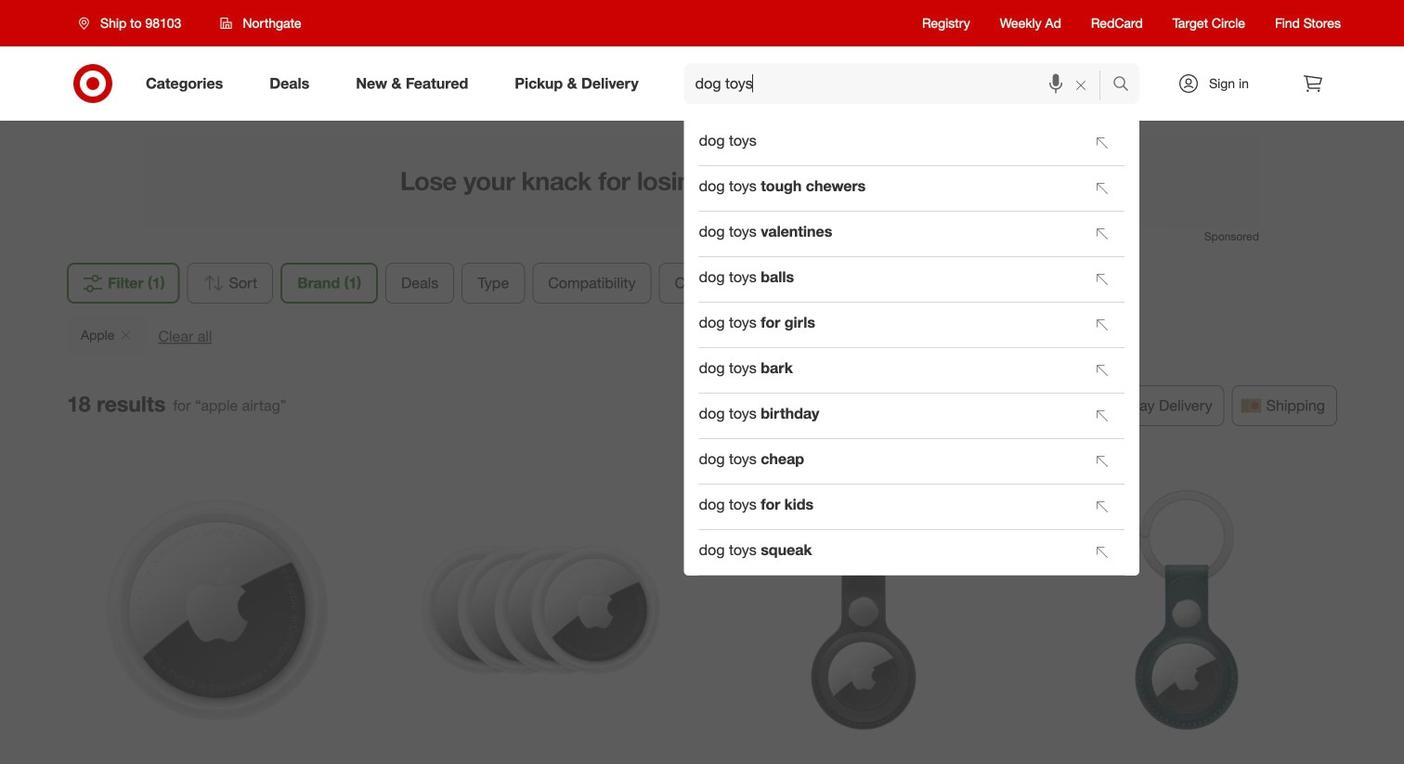 Task type: describe. For each thing, give the bounding box(es) containing it.
advertisement element
[[145, 136, 1259, 228]]



Task type: vqa. For each thing, say whether or not it's contained in the screenshot.
"Advertisement" element
yes



Task type: locate. For each thing, give the bounding box(es) containing it.
What can we help you find? suggestions appear below search field
[[684, 63, 1117, 104]]

apple airtag (1 pack) image
[[74, 467, 361, 754], [74, 467, 361, 754]]

apple airtag (4 pack) image
[[397, 467, 684, 754], [397, 467, 684, 754]]

apple airtag leather key ring image
[[1043, 467, 1330, 754]]

apple airtag finewoven key ring image
[[720, 467, 1007, 754], [720, 467, 1007, 754]]



